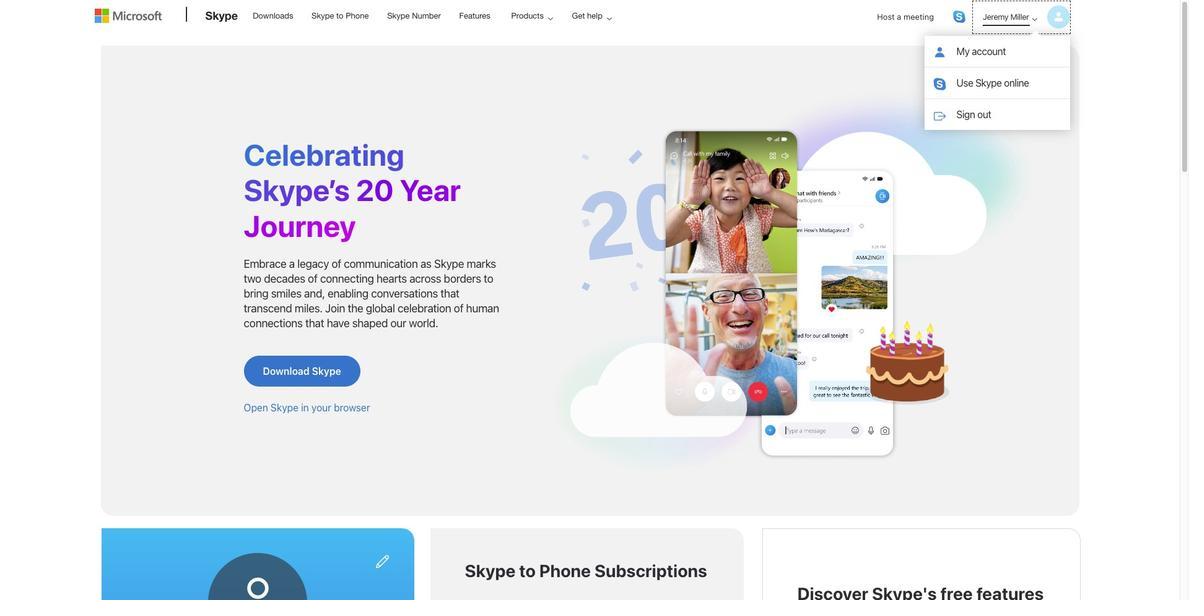 Task type: vqa. For each thing, say whether or not it's contained in the screenshot.
CAPTURE
no



Task type: describe. For each thing, give the bounding box(es) containing it.
and,
[[304, 287, 325, 300]]

help
[[587, 11, 603, 20]]

2 horizontal spatial of
[[454, 302, 464, 315]]

use skype online
[[957, 77, 1029, 89]]

my account
[[957, 46, 1006, 57]]

skype link
[[199, 1, 244, 34]]

menu bar containing my account
[[94, 1, 1086, 130]]

skype to phone link
[[306, 1, 375, 30]]

journey
[[244, 209, 356, 243]]

user image
[[934, 46, 946, 59]]

get help
[[572, 11, 603, 20]]

skype inside embrace a legacy of communication as skype marks two decades of connecting hearts across borders to bring smiles and, enabling conversations that transcend miles. join the global celebration of human connections that have shaped our world.
[[434, 257, 464, 270]]

skype number
[[387, 11, 441, 20]]

microsoft image
[[94, 9, 161, 23]]

human
[[466, 302, 499, 315]]

enabling
[[328, 287, 369, 300]]

1 vertical spatial that
[[305, 317, 324, 330]]

embrace a legacy of communication as skype marks two decades of connecting hearts across borders to bring smiles and, enabling conversations that transcend miles. join the global celebration of human connections that have shaped our world.
[[244, 257, 499, 330]]

browser
[[334, 403, 370, 414]]

jeremy
[[983, 12, 1009, 22]]

skype inside use skype online link
[[976, 77, 1002, 89]]

the
[[348, 302, 363, 315]]

hearts
[[377, 272, 407, 285]]

connections
[[244, 317, 303, 330]]

sign out
[[957, 109, 991, 120]]

legacy
[[298, 257, 329, 270]]

products button
[[501, 1, 563, 31]]

host
[[877, 12, 895, 22]]

celebrating
[[244, 137, 405, 172]]

out
[[978, 109, 991, 120]]

online
[[1004, 77, 1029, 89]]

skype to phone
[[312, 11, 369, 20]]

marks
[[467, 257, 496, 270]]

celebration
[[398, 302, 451, 315]]

as
[[421, 257, 432, 270]]

meeting
[[904, 12, 934, 22]]

arrow down image
[[1028, 12, 1042, 27]]

skype inside skype link
[[205, 9, 238, 22]]

miller
[[1011, 12, 1029, 22]]

shaped
[[352, 317, 388, 330]]

download skype link
[[244, 356, 360, 387]]

decades
[[264, 272, 305, 285]]

borders
[[444, 272, 481, 285]]

get help button
[[562, 1, 622, 31]]

year
[[400, 173, 461, 208]]

to for skype to phone
[[336, 11, 344, 20]]

a for host
[[897, 12, 902, 22]]

account
[[972, 46, 1006, 57]]



Task type: locate. For each thing, give the bounding box(es) containing it.
phone for skype to phone
[[346, 11, 369, 20]]

jeremy miller link
[[973, 1, 1070, 33]]

1 horizontal spatial that
[[441, 287, 460, 300]]

skype inside skype to phone link
[[312, 11, 334, 20]]

to
[[336, 11, 344, 20], [484, 272, 493, 285], [519, 561, 536, 582]]

open skype in your browser link
[[244, 403, 370, 414]]

of
[[332, 257, 341, 270], [308, 272, 318, 285], [454, 302, 464, 315]]

jeremy miller
[[983, 12, 1029, 22]]

communication
[[344, 257, 418, 270]]

0 vertical spatial a
[[897, 12, 902, 22]]

0 vertical spatial phone
[[346, 11, 369, 20]]

downloads link
[[247, 1, 299, 30]]

use skype online link
[[925, 68, 1070, 99]]

celebrating skype's 20 year journey
[[244, 137, 461, 243]]

two
[[244, 272, 261, 285]]

 link
[[369, 549, 396, 576]]

to for skype to phone subscriptions
[[519, 561, 536, 582]]

1 horizontal spatial of
[[332, 257, 341, 270]]

global
[[366, 302, 395, 315]]

have
[[327, 317, 350, 330]]

menu containing my account
[[925, 36, 1070, 130]]

1 vertical spatial of
[[308, 272, 318, 285]]

downloads
[[253, 11, 293, 20]]

host a meeting
[[877, 12, 934, 22]]

features
[[459, 11, 491, 20]]

download skype
[[263, 366, 341, 377]]

to inside skype to phone link
[[336, 11, 344, 20]]

across
[[410, 272, 441, 285]]

skype to phone subscriptions
[[465, 561, 707, 582]]

0 horizontal spatial that
[[305, 317, 324, 330]]

skype number link
[[382, 1, 447, 30]]

bring
[[244, 287, 269, 300]]

2 vertical spatial to
[[519, 561, 536, 582]]

conversations
[[371, 287, 438, 300]]

0 vertical spatial that
[[441, 287, 460, 300]]

sign out link
[[925, 99, 1070, 130]]

great video calling with skype image
[[541, 83, 1042, 479]]

skype inside skype number link
[[387, 11, 410, 20]]

a
[[897, 12, 902, 22], [289, 257, 295, 270]]

my account link
[[925, 36, 1070, 67]]

a right host
[[897, 12, 902, 22]]

our
[[391, 317, 406, 330]]

0 horizontal spatial a
[[289, 257, 295, 270]]

skype
[[205, 9, 238, 22], [312, 11, 334, 20], [387, 11, 410, 20], [976, 77, 1002, 89], [434, 257, 464, 270], [312, 366, 341, 377], [271, 403, 299, 414], [465, 561, 516, 582]]

1 horizontal spatial a
[[897, 12, 902, 22]]

signout image
[[934, 110, 946, 122]]

your
[[312, 403, 331, 414]]

menu
[[925, 36, 1070, 130]]

0 vertical spatial of
[[332, 257, 341, 270]]

menu bar
[[94, 1, 1086, 130]]

that down miles.
[[305, 317, 324, 330]]

1 horizontal spatial phone
[[539, 561, 591, 582]]

1 horizontal spatial to
[[484, 272, 493, 285]]

2 vertical spatial of
[[454, 302, 464, 315]]

that down borders
[[441, 287, 460, 300]]

miles.
[[295, 302, 323, 315]]


[[375, 555, 390, 570]]

2 horizontal spatial to
[[519, 561, 536, 582]]

skype image
[[934, 78, 946, 90]]

connecting
[[320, 272, 374, 285]]

phone
[[346, 11, 369, 20], [539, 561, 591, 582]]

 link
[[954, 11, 966, 23]]

in
[[301, 403, 309, 414]]

1 vertical spatial phone
[[539, 561, 591, 582]]

to inside embrace a legacy of communication as skype marks two decades of connecting hearts across borders to bring smiles and, enabling conversations that transcend miles. join the global celebration of human connections that have shaped our world.
[[484, 272, 493, 285]]

a inside embrace a legacy of communication as skype marks two decades of connecting hearts across borders to bring smiles and, enabling conversations that transcend miles. join the global celebration of human connections that have shaped our world.
[[289, 257, 295, 270]]

that
[[441, 287, 460, 300], [305, 317, 324, 330]]

skype inside download skype link
[[312, 366, 341, 377]]

of down legacy
[[308, 272, 318, 285]]

smiles
[[271, 287, 302, 300]]

world.
[[409, 317, 438, 330]]

my
[[957, 46, 970, 57]]

join
[[325, 302, 345, 315]]

skype's
[[244, 173, 350, 208]]

products
[[511, 11, 544, 20]]

get
[[572, 11, 585, 20]]

number
[[412, 11, 441, 20]]

20
[[356, 173, 394, 208]]

0 horizontal spatial of
[[308, 272, 318, 285]]

open
[[244, 403, 268, 414]]

avatar image
[[1047, 6, 1070, 28]]

embrace
[[244, 257, 287, 270]]

a inside the host a meeting link
[[897, 12, 902, 22]]

0 horizontal spatial phone
[[346, 11, 369, 20]]

0 vertical spatial to
[[336, 11, 344, 20]]

0 horizontal spatial to
[[336, 11, 344, 20]]

of up connecting
[[332, 257, 341, 270]]

transcend
[[244, 302, 292, 315]]

1 vertical spatial to
[[484, 272, 493, 285]]

of left human
[[454, 302, 464, 315]]

features link
[[454, 1, 496, 30]]

open skype in your browser
[[244, 403, 370, 414]]

a up decades
[[289, 257, 295, 270]]

subscriptions
[[595, 561, 707, 582]]

download
[[263, 366, 310, 377]]

phone for skype to phone subscriptions
[[539, 561, 591, 582]]

use
[[957, 77, 974, 89]]

1 vertical spatial a
[[289, 257, 295, 270]]

a for embrace
[[289, 257, 295, 270]]

sign
[[957, 109, 975, 120]]

host a meeting link
[[868, 1, 944, 33]]



